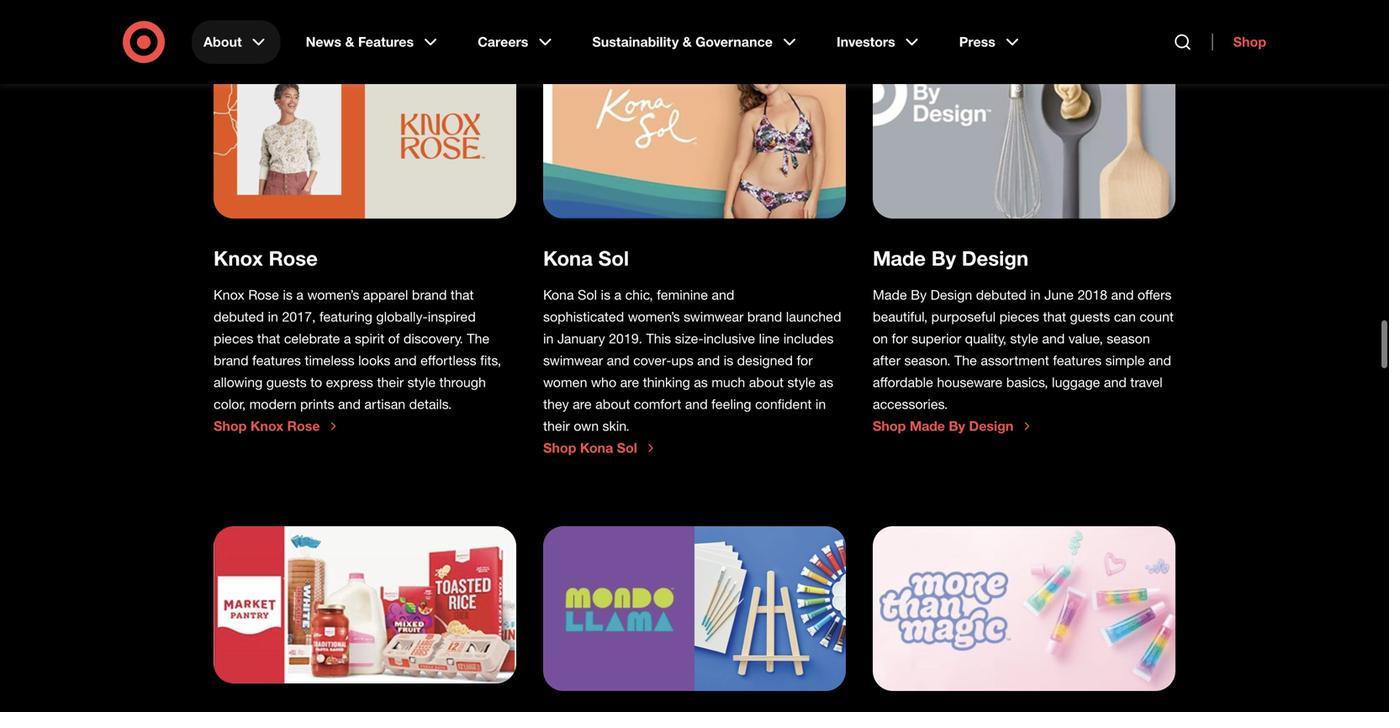 Task type: locate. For each thing, give the bounding box(es) containing it.
1 vertical spatial pieces
[[214, 330, 254, 347]]

that
[[451, 287, 474, 303], [1043, 309, 1067, 325], [257, 330, 280, 347]]

2 vertical spatial made
[[910, 418, 945, 435]]

women
[[543, 374, 588, 391]]

about
[[204, 34, 242, 50]]

1 horizontal spatial as
[[820, 374, 834, 391]]

kona
[[543, 246, 593, 271], [543, 287, 574, 303], [580, 440, 613, 457]]

is inside the 'kona sol is a chic, feminine and sophisticated women's swimwear brand launched in january 2019. this size-inclusive line includes swimwear and cover-ups and is designed for women who are thinking as much about style as they are about comfort and feeling confident in their own skin. shop kona sol'
[[601, 287, 611, 303]]

guests down 2018
[[1070, 309, 1111, 325]]

rose for knox rose is a women's apparel brand that debuted in 2017, featuring globally-inspired pieces that celebrate a spirit of discovery. the brand features timeless looks and effortless fits, allowing guests to express their style through color, modern prints and artisan details. shop knox rose
[[248, 287, 279, 303]]

and
[[712, 287, 735, 303], [1043, 331, 1065, 347], [394, 352, 417, 369], [607, 353, 630, 369], [1149, 353, 1172, 369], [1104, 374, 1127, 391], [338, 396, 361, 412], [685, 396, 708, 413]]

that up inspired
[[451, 287, 474, 303]]

1 vertical spatial made
[[873, 287, 907, 303]]

1 horizontal spatial the
[[955, 353, 977, 369]]

rose up debuted in the left top of the page
[[248, 287, 279, 303]]

quality,
[[965, 331, 1007, 347]]

made for made by design
[[873, 246, 926, 271]]

0 vertical spatial pieces
[[1000, 309, 1040, 325]]

1 vertical spatial knox
[[214, 287, 245, 303]]

fits,
[[480, 352, 501, 369]]

and left the feeling
[[685, 396, 708, 413]]

sustainability & governance link
[[581, 20, 812, 64]]

as
[[694, 374, 708, 391], [820, 374, 834, 391]]

the up fits,
[[467, 330, 490, 347]]

rose down "prints"
[[287, 418, 320, 434]]

design debuted
[[931, 287, 1027, 303]]

style inside knox rose is a women's apparel brand that debuted in 2017, featuring globally-inspired pieces that celebrate a spirit of discovery. the brand features timeless looks and effortless fits, allowing guests to express their style through color, modern prints and artisan details. shop knox rose
[[408, 374, 436, 391]]

that down debuted in the left top of the page
[[257, 330, 280, 347]]

to
[[310, 374, 322, 391]]

0 vertical spatial sol
[[599, 246, 629, 271]]

that down june
[[1043, 309, 1067, 325]]

pieces down debuted in the left top of the page
[[214, 330, 254, 347]]

0 vertical spatial for
[[892, 331, 908, 347]]

0 vertical spatial that
[[451, 287, 474, 303]]

cover-
[[633, 353, 672, 369]]

news
[[306, 34, 342, 50]]

launched
[[786, 309, 842, 325]]

color,
[[214, 396, 246, 412]]

0 vertical spatial their
[[377, 374, 404, 391]]

their inside the 'kona sol is a chic, feminine and sophisticated women's swimwear brand launched in january 2019. this size-inclusive line includes swimwear and cover-ups and is designed for women who are thinking as much about style as they are about comfort and feeling confident in their own skin. shop kona sol'
[[543, 418, 570, 435]]

about
[[749, 374, 784, 391], [596, 396, 630, 413]]

& for features
[[345, 34, 354, 50]]

sophisticated women's
[[543, 309, 680, 325]]

text image
[[873, 54, 1176, 219], [543, 527, 846, 691]]

0 horizontal spatial guests
[[266, 374, 307, 391]]

for down includes
[[797, 353, 813, 369]]

allowing
[[214, 374, 263, 391]]

1 vertical spatial that
[[1043, 309, 1067, 325]]

shop link
[[1213, 34, 1267, 50]]

guests
[[1070, 309, 1111, 325], [266, 374, 307, 391]]

kona down own
[[580, 440, 613, 457]]

style up details.
[[408, 374, 436, 391]]

0 horizontal spatial style
[[408, 374, 436, 391]]

2 horizontal spatial brand
[[748, 309, 783, 325]]

0 vertical spatial rose
[[269, 246, 318, 270]]

purposeful
[[932, 309, 996, 325]]

apparel
[[363, 287, 408, 303]]

their up 'artisan' on the left of the page
[[377, 374, 404, 391]]

inspired
[[428, 309, 476, 325]]

is up 2017,
[[283, 287, 293, 303]]

0 horizontal spatial a
[[296, 287, 304, 303]]

0 horizontal spatial is
[[283, 287, 293, 303]]

features down the "celebrate"
[[252, 352, 301, 369]]

rose
[[269, 246, 318, 270], [248, 287, 279, 303], [287, 418, 320, 434]]

are up own
[[573, 396, 592, 413]]

0 vertical spatial knox
[[214, 246, 263, 270]]

swimwear up women
[[543, 353, 603, 369]]

1 vertical spatial for
[[797, 353, 813, 369]]

a up 2017,
[[296, 287, 304, 303]]

a group of toothbrushes image
[[873, 527, 1176, 692]]

a person in a garment image
[[543, 54, 846, 219]]

1 vertical spatial their
[[543, 418, 570, 435]]

january
[[558, 331, 605, 347]]

1 horizontal spatial text image
[[873, 54, 1176, 219]]

1 vertical spatial kona
[[543, 287, 574, 303]]

kona down kona sol
[[543, 287, 574, 303]]

brand
[[412, 287, 447, 303], [748, 309, 783, 325], [214, 352, 249, 369]]

sol up sophisticated women's
[[578, 287, 597, 303]]

sol up chic, at the left top of page
[[599, 246, 629, 271]]

2 vertical spatial rose
[[287, 418, 320, 434]]

made by design
[[873, 246, 1029, 271]]

looks
[[358, 352, 391, 369]]

1 vertical spatial by
[[911, 287, 927, 303]]

0 horizontal spatial as
[[694, 374, 708, 391]]

0 vertical spatial swimwear
[[684, 309, 744, 325]]

0 vertical spatial made
[[873, 246, 926, 271]]

a left chic, at the left top of page
[[615, 287, 622, 303]]

their down the they
[[543, 418, 570, 435]]

modern
[[250, 396, 297, 412]]

1 horizontal spatial is
[[601, 287, 611, 303]]

0 vertical spatial text image
[[873, 54, 1176, 219]]

sol for kona sol is a chic, feminine and sophisticated women's swimwear brand launched in january 2019. this size-inclusive line includes swimwear and cover-ups and is designed for women who are thinking as much about style as they are about comfort and feeling confident in their own skin. shop kona sol
[[578, 287, 597, 303]]

press
[[960, 34, 996, 50]]

1 horizontal spatial &
[[683, 34, 692, 50]]

and offers
[[1112, 287, 1172, 303]]

1 vertical spatial guests
[[266, 374, 307, 391]]

value,
[[1069, 331, 1104, 347]]

0 horizontal spatial pieces
[[214, 330, 254, 347]]

features
[[252, 352, 301, 369], [1053, 353, 1102, 369]]

0 vertical spatial the
[[467, 330, 490, 347]]

by up beautiful,
[[911, 287, 927, 303]]

1 vertical spatial are
[[573, 396, 592, 413]]

includes
[[784, 331, 834, 347]]

brand up inspired
[[412, 287, 447, 303]]

1 horizontal spatial for
[[892, 331, 908, 347]]

about up skin.
[[596, 396, 630, 413]]

2 vertical spatial kona
[[580, 440, 613, 457]]

the inside knox rose is a women's apparel brand that debuted in 2017, featuring globally-inspired pieces that celebrate a spirit of discovery. the brand features timeless looks and effortless fits, allowing guests to express their style through color, modern prints and artisan details. shop knox rose
[[467, 330, 490, 347]]

1 horizontal spatial are
[[620, 374, 639, 391]]

featuring
[[320, 309, 373, 325]]

0 horizontal spatial the
[[467, 330, 490, 347]]

2 horizontal spatial style
[[1011, 331, 1039, 347]]

kona for kona sol is a chic, feminine and sophisticated women's swimwear brand launched in january 2019. this size-inclusive line includes swimwear and cover-ups and is designed for women who are thinking as much about style as they are about comfort and feeling confident in their own skin. shop kona sol
[[543, 287, 574, 303]]

0 vertical spatial guests
[[1070, 309, 1111, 325]]

kona up sophisticated women's
[[543, 246, 593, 271]]

a inside the 'kona sol is a chic, feminine and sophisticated women's swimwear brand launched in january 2019. this size-inclusive line includes swimwear and cover-ups and is designed for women who are thinking as much about style as they are about comfort and feeling confident in their own skin. shop kona sol'
[[615, 287, 622, 303]]

1 vertical spatial the
[[955, 353, 977, 369]]

swimwear
[[684, 309, 744, 325], [543, 353, 603, 369]]

2 vertical spatial that
[[257, 330, 280, 347]]

for inside the 'kona sol is a chic, feminine and sophisticated women's swimwear brand launched in january 2019. this size-inclusive line includes swimwear and cover-ups and is designed for women who are thinking as much about style as they are about comfort and feeling confident in their own skin. shop kona sol'
[[797, 353, 813, 369]]

as down includes
[[820, 374, 834, 391]]

style up confident
[[788, 374, 816, 391]]

1 horizontal spatial that
[[451, 287, 474, 303]]

2 vertical spatial sol
[[617, 440, 638, 457]]

2 horizontal spatial that
[[1043, 309, 1067, 325]]

careers
[[478, 34, 529, 50]]

in left 2017,
[[268, 309, 278, 325]]

1 vertical spatial about
[[596, 396, 630, 413]]

features up luggage
[[1053, 353, 1102, 369]]

a
[[296, 287, 304, 303], [615, 287, 622, 303], [344, 330, 351, 347]]

is
[[283, 287, 293, 303], [601, 287, 611, 303]]

own
[[574, 418, 599, 435]]

pieces inside knox rose is a women's apparel brand that debuted in 2017, featuring globally-inspired pieces that celebrate a spirit of discovery. the brand features timeless looks and effortless fits, allowing guests to express their style through color, modern prints and artisan details. shop knox rose
[[214, 330, 254, 347]]

2 vertical spatial knox
[[251, 418, 284, 434]]

in
[[1031, 287, 1041, 303], [268, 309, 278, 325], [543, 331, 554, 347], [816, 396, 826, 413]]

1 vertical spatial sol
[[578, 287, 597, 303]]

1 horizontal spatial features
[[1053, 353, 1102, 369]]

feminine
[[657, 287, 708, 303]]

made
[[873, 246, 926, 271], [873, 287, 907, 303], [910, 418, 945, 435]]

1 & from the left
[[345, 34, 354, 50]]

style up assortment
[[1011, 331, 1039, 347]]

their
[[377, 374, 404, 391], [543, 418, 570, 435]]

a table with food and drinks image
[[214, 527, 516, 684]]

2017,
[[282, 309, 316, 325]]

swimwear up size-
[[684, 309, 744, 325]]

pieces
[[1000, 309, 1040, 325], [214, 330, 254, 347]]

women's
[[307, 287, 359, 303]]

pieces inside made by design debuted in june 2018 and offers beautiful, purposeful pieces that guests can count on for superior quality, style and value, season after season. the assortment features simple and affordable houseware basics, luggage and travel accessories. shop made by design
[[1000, 309, 1040, 325]]

knox
[[214, 246, 263, 270], [214, 287, 245, 303], [251, 418, 284, 434]]

& right news
[[345, 34, 354, 50]]

by for design debuted
[[911, 287, 927, 303]]

the inside made by design debuted in june 2018 and offers beautiful, purposeful pieces that guests can count on for superior quality, style and value, season after season. the assortment features simple and affordable houseware basics, luggage and travel accessories. shop made by design
[[955, 353, 977, 369]]

design
[[962, 246, 1029, 271], [969, 418, 1014, 435]]

2 vertical spatial by
[[949, 418, 966, 435]]

is inside knox rose is a women's apparel brand that debuted in 2017, featuring globally-inspired pieces that celebrate a spirit of discovery. the brand features timeless looks and effortless fits, allowing guests to express their style through color, modern prints and artisan details. shop knox rose
[[283, 287, 293, 303]]

about down designed
[[749, 374, 784, 391]]

brand up inclusive line
[[748, 309, 783, 325]]

0 horizontal spatial &
[[345, 34, 354, 50]]

0 vertical spatial kona
[[543, 246, 593, 271]]

0 vertical spatial design
[[962, 246, 1029, 271]]

as down 'and is'
[[694, 374, 708, 391]]

1 vertical spatial design
[[969, 418, 1014, 435]]

shop
[[1234, 34, 1267, 50], [214, 418, 247, 434], [873, 418, 906, 435], [543, 440, 577, 457]]

pieces up quality,
[[1000, 309, 1040, 325]]

0 vertical spatial brand
[[412, 287, 447, 303]]

and is
[[698, 353, 734, 369]]

shop made by design link
[[873, 418, 1034, 435]]

in left june
[[1031, 287, 1041, 303]]

1 horizontal spatial swimwear
[[684, 309, 744, 325]]

features inside knox rose is a women's apparel brand that debuted in 2017, featuring globally-inspired pieces that celebrate a spirit of discovery. the brand features timeless looks and effortless fits, allowing guests to express their style through color, modern prints and artisan details. shop knox rose
[[252, 352, 301, 369]]

the up houseware
[[955, 353, 977, 369]]

2 horizontal spatial a
[[615, 287, 622, 303]]

brand up allowing
[[214, 352, 249, 369]]

sustainability & governance
[[592, 34, 773, 50]]

1 as from the left
[[694, 374, 708, 391]]

for
[[892, 331, 908, 347], [797, 353, 813, 369]]

& inside "link"
[[345, 34, 354, 50]]

investors
[[837, 34, 896, 50]]

design inside made by design debuted in june 2018 and offers beautiful, purposeful pieces that guests can count on for superior quality, style and value, season after season. the assortment features simple and affordable houseware basics, luggage and travel accessories. shop made by design
[[969, 418, 1014, 435]]

0 horizontal spatial swimwear
[[543, 353, 603, 369]]

a down featuring
[[344, 330, 351, 347]]

by for design
[[932, 246, 956, 271]]

design down houseware
[[969, 418, 1014, 435]]

that inside made by design debuted in june 2018 and offers beautiful, purposeful pieces that guests can count on for superior quality, style and value, season after season. the assortment features simple and affordable houseware basics, luggage and travel accessories. shop made by design
[[1043, 309, 1067, 325]]

1 horizontal spatial pieces
[[1000, 309, 1040, 325]]

application image
[[214, 54, 516, 219]]

0 horizontal spatial features
[[252, 352, 301, 369]]

size-
[[675, 331, 704, 347]]

prints
[[300, 396, 334, 412]]

2 vertical spatial brand
[[214, 352, 249, 369]]

is up sophisticated women's
[[601, 287, 611, 303]]

luggage
[[1052, 374, 1101, 391]]

by down houseware
[[949, 418, 966, 435]]

for inside made by design debuted in june 2018 and offers beautiful, purposeful pieces that guests can count on for superior quality, style and value, season after season. the assortment features simple and affordable houseware basics, luggage and travel accessories. shop made by design
[[892, 331, 908, 347]]

0 vertical spatial about
[[749, 374, 784, 391]]

brand inside the 'kona sol is a chic, feminine and sophisticated women's swimwear brand launched in january 2019. this size-inclusive line includes swimwear and cover-ups and is designed for women who are thinking as much about style as they are about comfort and feeling confident in their own skin. shop kona sol'
[[748, 309, 783, 325]]

1 horizontal spatial style
[[788, 374, 816, 391]]

and down the express
[[338, 396, 361, 412]]

rose up women's
[[269, 246, 318, 270]]

0 horizontal spatial about
[[596, 396, 630, 413]]

kona sol
[[543, 246, 629, 271]]

design up design debuted
[[962, 246, 1029, 271]]

knox for knox rose is a women's apparel brand that debuted in 2017, featuring globally-inspired pieces that celebrate a spirit of discovery. the brand features timeless looks and effortless fits, allowing guests to express their style through color, modern prints and artisan details. shop knox rose
[[214, 287, 245, 303]]

1 horizontal spatial about
[[749, 374, 784, 391]]

features inside made by design debuted in june 2018 and offers beautiful, purposeful pieces that guests can count on for superior quality, style and value, season after season. the assortment features simple and affordable houseware basics, luggage and travel accessories. shop made by design
[[1053, 353, 1102, 369]]

style inside made by design debuted in june 2018 and offers beautiful, purposeful pieces that guests can count on for superior quality, style and value, season after season. the assortment features simple and affordable houseware basics, luggage and travel accessories. shop made by design
[[1011, 331, 1039, 347]]

0 vertical spatial are
[[620, 374, 639, 391]]

are right 'who'
[[620, 374, 639, 391]]

shop inside made by design debuted in june 2018 and offers beautiful, purposeful pieces that guests can count on for superior quality, style and value, season after season. the assortment features simple and affordable houseware basics, luggage and travel accessories. shop made by design
[[873, 418, 906, 435]]

by up design debuted
[[932, 246, 956, 271]]

0 horizontal spatial their
[[377, 374, 404, 391]]

sol down skin.
[[617, 440, 638, 457]]

1 vertical spatial brand
[[748, 309, 783, 325]]

1 horizontal spatial their
[[543, 418, 570, 435]]

for right on
[[892, 331, 908, 347]]

0 horizontal spatial for
[[797, 353, 813, 369]]

by
[[932, 246, 956, 271], [911, 287, 927, 303], [949, 418, 966, 435]]

guests up modern
[[266, 374, 307, 391]]

1 vertical spatial swimwear
[[543, 353, 603, 369]]

1 horizontal spatial brand
[[412, 287, 447, 303]]

1 vertical spatial text image
[[543, 527, 846, 691]]

& left governance
[[683, 34, 692, 50]]

1 vertical spatial rose
[[248, 287, 279, 303]]

accessories.
[[873, 396, 948, 413]]

0 vertical spatial by
[[932, 246, 956, 271]]

ups
[[672, 353, 694, 369]]

2 & from the left
[[683, 34, 692, 50]]

simple
[[1106, 353, 1145, 369]]

1 horizontal spatial guests
[[1070, 309, 1111, 325]]

0 horizontal spatial are
[[573, 396, 592, 413]]

knox for knox rose
[[214, 246, 263, 270]]



Task type: describe. For each thing, give the bounding box(es) containing it.
debuted
[[214, 309, 264, 325]]

designed
[[737, 353, 793, 369]]

in inside knox rose is a women's apparel brand that debuted in 2017, featuring globally-inspired pieces that celebrate a spirit of discovery. the brand features timeless looks and effortless fits, allowing guests to express their style through color, modern prints and artisan details. shop knox rose
[[268, 309, 278, 325]]

about link
[[192, 20, 281, 64]]

shop inside shop link
[[1234, 34, 1267, 50]]

0 horizontal spatial brand
[[214, 352, 249, 369]]

feeling
[[712, 396, 752, 413]]

shop inside knox rose is a women's apparel brand that debuted in 2017, featuring globally-inspired pieces that celebrate a spirit of discovery. the brand features timeless looks and effortless fits, allowing guests to express their style through color, modern prints and artisan details. shop knox rose
[[214, 418, 247, 434]]

2 as from the left
[[820, 374, 834, 391]]

style inside the 'kona sol is a chic, feminine and sophisticated women's swimwear brand launched in january 2019. this size-inclusive line includes swimwear and cover-ups and is designed for women who are thinking as much about style as they are about comfort and feeling confident in their own skin. shop kona sol'
[[788, 374, 816, 391]]

skin.
[[603, 418, 630, 435]]

of
[[388, 330, 400, 347]]

season
[[1107, 331, 1151, 347]]

globally-
[[376, 309, 428, 325]]

news & features
[[306, 34, 414, 50]]

details.
[[409, 396, 452, 412]]

count
[[1140, 309, 1174, 325]]

and down 2019.
[[607, 353, 630, 369]]

who
[[591, 374, 617, 391]]

after
[[873, 353, 901, 369]]

kona sol is a chic, feminine and sophisticated women's swimwear brand launched in january 2019. this size-inclusive line includes swimwear and cover-ups and is designed for women who are thinking as much about style as they are about comfort and feeling confident in their own skin. shop kona sol
[[543, 287, 842, 457]]

and down simple
[[1104, 374, 1127, 391]]

made by design debuted in june 2018 and offers beautiful, purposeful pieces that guests can count on for superior quality, style and value, season after season. the assortment features simple and affordable houseware basics, luggage and travel accessories. shop made by design
[[873, 287, 1174, 435]]

beautiful,
[[873, 309, 928, 325]]

and down of
[[394, 352, 417, 369]]

confident
[[755, 396, 812, 413]]

june
[[1045, 287, 1074, 303]]

guests inside knox rose is a women's apparel brand that debuted in 2017, featuring globally-inspired pieces that celebrate a spirit of discovery. the brand features timeless looks and effortless fits, allowing guests to express their style through color, modern prints and artisan details. shop knox rose
[[266, 374, 307, 391]]

their inside knox rose is a women's apparel brand that debuted in 2017, featuring globally-inspired pieces that celebrate a spirit of discovery. the brand features timeless looks and effortless fits, allowing guests to express their style through color, modern prints and artisan details. shop knox rose
[[377, 374, 404, 391]]

through
[[440, 374, 486, 391]]

a for sol
[[615, 287, 622, 303]]

in right confident
[[816, 396, 826, 413]]

sustainability
[[592, 34, 679, 50]]

discovery.
[[404, 330, 463, 347]]

1 horizontal spatial a
[[344, 330, 351, 347]]

superior
[[912, 331, 962, 347]]

much
[[712, 374, 746, 391]]

artisan
[[365, 396, 406, 412]]

governance
[[696, 34, 773, 50]]

can
[[1114, 309, 1136, 325]]

on
[[873, 331, 888, 347]]

in inside made by design debuted in june 2018 and offers beautiful, purposeful pieces that guests can count on for superior quality, style and value, season after season. the assortment features simple and affordable houseware basics, luggage and travel accessories. shop made by design
[[1031, 287, 1041, 303]]

features
[[358, 34, 414, 50]]

2018
[[1078, 287, 1108, 303]]

& for governance
[[683, 34, 692, 50]]

celebrate
[[284, 330, 340, 347]]

2019.
[[609, 331, 643, 347]]

is for sol
[[601, 287, 611, 303]]

season.
[[905, 353, 951, 369]]

is for rose
[[283, 287, 293, 303]]

shop knox rose link
[[214, 418, 340, 435]]

shop inside the 'kona sol is a chic, feminine and sophisticated women's swimwear brand launched in january 2019. this size-inclusive line includes swimwear and cover-ups and is designed for women who are thinking as much about style as they are about comfort and feeling confident in their own skin. shop kona sol'
[[543, 440, 577, 457]]

timeless
[[305, 352, 355, 369]]

houseware
[[937, 374, 1003, 391]]

effortless
[[421, 352, 477, 369]]

shop kona sol link
[[543, 440, 658, 457]]

news & features link
[[294, 20, 453, 64]]

press link
[[948, 20, 1035, 64]]

inclusive line
[[704, 331, 780, 347]]

made for made by design debuted in june 2018 and offers beautiful, purposeful pieces that guests can count on for superior quality, style and value, season after season. the assortment features simple and affordable houseware basics, luggage and travel accessories. shop made by design
[[873, 287, 907, 303]]

knox rose is a women's apparel brand that debuted in 2017, featuring globally-inspired pieces that celebrate a spirit of discovery. the brand features timeless looks and effortless fits, allowing guests to express their style through color, modern prints and artisan details. shop knox rose
[[214, 287, 501, 434]]

assortment
[[981, 353, 1050, 369]]

affordable
[[873, 374, 934, 391]]

travel
[[1131, 374, 1163, 391]]

spirit
[[355, 330, 385, 347]]

and right the 'feminine' on the top of page
[[712, 287, 735, 303]]

kona for kona sol
[[543, 246, 593, 271]]

basics,
[[1007, 374, 1049, 391]]

chic,
[[625, 287, 653, 303]]

careers link
[[466, 20, 567, 64]]

in left january
[[543, 331, 554, 347]]

knox rose
[[214, 246, 318, 270]]

guests inside made by design debuted in june 2018 and offers beautiful, purposeful pieces that guests can count on for superior quality, style and value, season after season. the assortment features simple and affordable houseware basics, luggage and travel accessories. shop made by design
[[1070, 309, 1111, 325]]

rose for knox rose
[[269, 246, 318, 270]]

investors link
[[825, 20, 934, 64]]

they
[[543, 396, 569, 413]]

and up travel
[[1149, 353, 1172, 369]]

and left value,
[[1043, 331, 1065, 347]]

sol for kona sol
[[599, 246, 629, 271]]

a for rose
[[296, 287, 304, 303]]

0 horizontal spatial text image
[[543, 527, 846, 691]]

comfort
[[634, 396, 682, 413]]

0 horizontal spatial that
[[257, 330, 280, 347]]

this
[[646, 331, 671, 347]]

express
[[326, 374, 373, 391]]

thinking
[[643, 374, 690, 391]]



Task type: vqa. For each thing, say whether or not it's contained in the screenshot.
two
no



